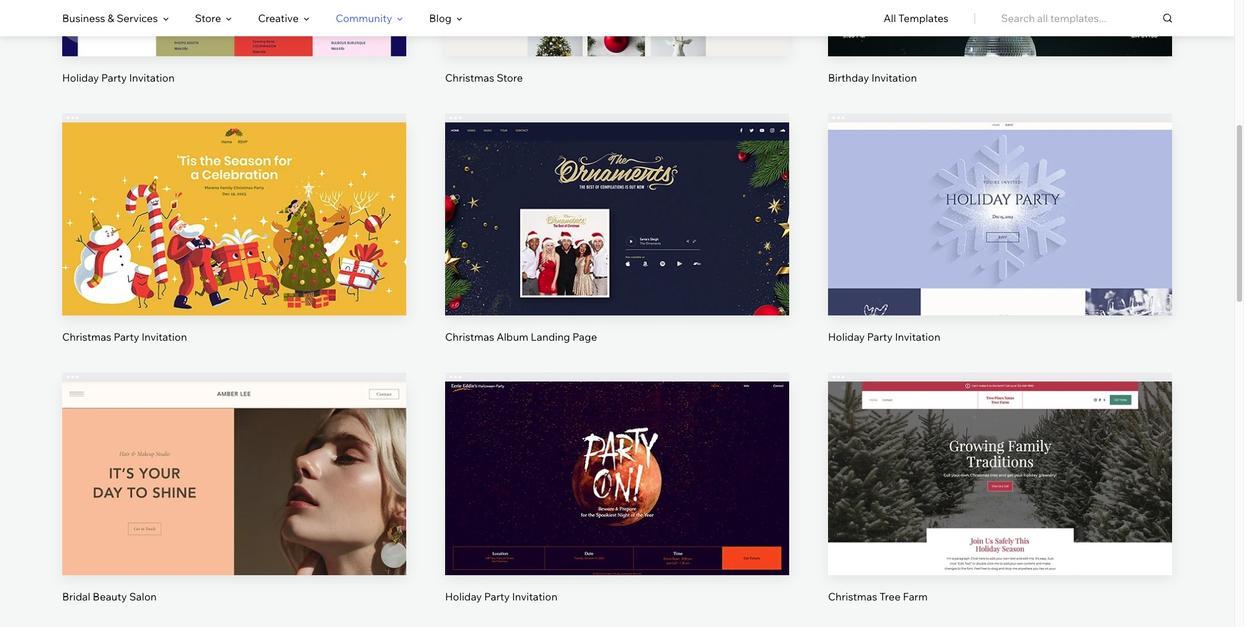 Task type: describe. For each thing, give the bounding box(es) containing it.
page
[[573, 331, 597, 344]]

all
[[884, 12, 896, 25]]

birthday invitation group
[[828, 0, 1172, 85]]

view button for events website templates - christmas party invitation image
[[203, 228, 265, 259]]

christmas album landing page
[[445, 331, 597, 344]]

1 horizontal spatial holiday party invitation group
[[445, 373, 789, 604]]

edit button for events website templates - christmas party invitation image
[[203, 184, 265, 215]]

holiday for holiday party invitation group containing holiday party invitation
[[62, 71, 99, 84]]

salon
[[129, 590, 157, 603]]

invitation for christmas party invitation group
[[142, 331, 187, 344]]

events website templates - holiday party invitation image for the middle holiday party invitation group
[[828, 122, 1172, 316]]

christmas store group
[[445, 0, 789, 85]]

view for events website templates - christmas party invitation image
[[222, 237, 246, 250]]

edit for events website templates - christmas tree farm image
[[991, 453, 1010, 466]]

view for "events website templates - bridal beauty salon" image
[[222, 497, 246, 510]]

bridal beauty salon
[[62, 590, 157, 603]]

edit for "events website templates - bridal beauty salon" image
[[225, 453, 244, 466]]

events website templates - birthday invitation image
[[828, 0, 1172, 56]]

christmas party invitation group
[[62, 113, 406, 344]]

events website templates - christmas store image
[[445, 0, 789, 56]]

view for events website templates - christmas album landing page image
[[605, 237, 629, 250]]

bridal
[[62, 590, 90, 603]]

landing
[[531, 331, 570, 344]]

events website templates - holiday party invitation image for middle holiday party invitation group
[[445, 382, 789, 576]]

services
[[117, 12, 158, 25]]

beauty
[[93, 590, 127, 603]]

categories. use the left and right arrow keys to navigate the menu element
[[0, 0, 1235, 36]]

all templates link
[[884, 1, 949, 36]]

Search search field
[[1001, 0, 1172, 36]]

invitation for middle holiday party invitation group
[[512, 590, 558, 603]]

1 vertical spatial holiday party invitation group
[[828, 113, 1172, 344]]

birthday
[[828, 71, 869, 84]]

events website templates - bridal beauty salon image
[[62, 382, 406, 576]]

christmas album landing page group
[[445, 113, 789, 344]]

0 horizontal spatial events website templates - holiday party invitation image
[[62, 0, 406, 56]]

holiday party invitation group containing holiday party invitation
[[62, 0, 406, 85]]

christmas party invitation
[[62, 331, 187, 344]]

store inside categories by subject element
[[195, 12, 221, 25]]

store inside group
[[497, 71, 523, 84]]



Task type: vqa. For each thing, say whether or not it's contained in the screenshot.
Store to the bottom
yes



Task type: locate. For each thing, give the bounding box(es) containing it.
christmas tree farm group
[[828, 373, 1172, 604]]

view button inside bridal beauty salon group
[[203, 488, 265, 519]]

view for events website templates - christmas tree farm image
[[988, 497, 1012, 510]]

christmas for christmas party invitation
[[62, 331, 111, 344]]

0 horizontal spatial holiday party invitation group
[[62, 0, 406, 85]]

edit for events website templates - christmas party invitation image
[[225, 193, 244, 206]]

&
[[108, 12, 114, 25]]

0 horizontal spatial holiday
[[62, 71, 99, 84]]

christmas inside group
[[445, 331, 494, 344]]

business & services
[[62, 12, 158, 25]]

all templates
[[884, 12, 949, 25]]

view button
[[203, 228, 265, 259], [586, 228, 648, 259], [969, 228, 1031, 259], [203, 488, 265, 519], [586, 488, 648, 519], [969, 488, 1031, 519]]

1 horizontal spatial holiday
[[445, 590, 482, 603]]

store
[[195, 12, 221, 25], [497, 71, 523, 84]]

edit button inside bridal beauty salon group
[[203, 444, 265, 475]]

2 horizontal spatial holiday party invitation group
[[828, 113, 1172, 344]]

1 horizontal spatial holiday party invitation
[[445, 590, 558, 603]]

2 horizontal spatial holiday
[[828, 331, 865, 344]]

0 vertical spatial events website templates - holiday party invitation image
[[62, 0, 406, 56]]

party inside group
[[114, 331, 139, 344]]

edit button for events website templates - christmas album landing page image
[[586, 184, 648, 215]]

christmas inside group
[[62, 331, 111, 344]]

invitation for the middle holiday party invitation group
[[895, 331, 941, 344]]

birthday invitation
[[828, 71, 917, 84]]

edit
[[225, 193, 244, 206], [608, 193, 627, 206], [991, 193, 1010, 206], [225, 453, 244, 466], [608, 453, 627, 466], [991, 453, 1010, 466]]

edit button for events website templates - christmas tree farm image
[[969, 444, 1031, 475]]

0 horizontal spatial store
[[195, 12, 221, 25]]

holiday
[[62, 71, 99, 84], [828, 331, 865, 344], [445, 590, 482, 603]]

party
[[101, 71, 127, 84], [114, 331, 139, 344], [867, 331, 893, 344], [484, 590, 510, 603]]

2 vertical spatial holiday
[[445, 590, 482, 603]]

2 vertical spatial holiday party invitation group
[[445, 373, 789, 604]]

2 horizontal spatial holiday party invitation
[[828, 331, 941, 344]]

view button inside 'christmas tree farm' group
[[969, 488, 1031, 519]]

view button inside christmas party invitation group
[[203, 228, 265, 259]]

invitation for holiday party invitation group containing holiday party invitation
[[129, 71, 175, 84]]

view inside 'christmas tree farm' group
[[988, 497, 1012, 510]]

2 vertical spatial holiday party invitation
[[445, 590, 558, 603]]

templates
[[899, 12, 949, 25]]

view button inside christmas album landing page group
[[586, 228, 648, 259]]

events website templates - christmas party invitation image
[[62, 122, 406, 316]]

holiday party invitation for middle holiday party invitation group
[[445, 590, 558, 603]]

christmas for christmas store
[[445, 71, 494, 84]]

edit button
[[203, 184, 265, 215], [586, 184, 648, 215], [969, 184, 1031, 215], [203, 444, 265, 475], [586, 444, 648, 475], [969, 444, 1031, 475]]

community
[[336, 12, 392, 25]]

1 vertical spatial store
[[497, 71, 523, 84]]

1 vertical spatial holiday
[[828, 331, 865, 344]]

edit button inside 'christmas tree farm' group
[[969, 444, 1031, 475]]

edit button inside christmas album landing page group
[[586, 184, 648, 215]]

0 vertical spatial holiday
[[62, 71, 99, 84]]

1 horizontal spatial store
[[497, 71, 523, 84]]

2 horizontal spatial events website templates - holiday party invitation image
[[828, 122, 1172, 316]]

None search field
[[1001, 0, 1172, 36]]

holiday party invitation for the middle holiday party invitation group
[[828, 331, 941, 344]]

events website templates - christmas album landing page image
[[445, 122, 789, 316]]

christmas for christmas tree farm
[[828, 590, 877, 603]]

business
[[62, 12, 105, 25]]

2 vertical spatial events website templates - holiday party invitation image
[[445, 382, 789, 576]]

view inside christmas album landing page group
[[605, 237, 629, 250]]

edit inside bridal beauty salon group
[[225, 453, 244, 466]]

view button for events website templates - christmas album landing page image
[[586, 228, 648, 259]]

holiday party invitation for holiday party invitation group containing holiday party invitation
[[62, 71, 175, 84]]

edit for events website templates - christmas album landing page image
[[608, 193, 627, 206]]

christmas for christmas album landing page
[[445, 331, 494, 344]]

0 vertical spatial holiday party invitation group
[[62, 0, 406, 85]]

holiday party invitation
[[62, 71, 175, 84], [828, 331, 941, 344], [445, 590, 558, 603]]

holiday for middle holiday party invitation group
[[445, 590, 482, 603]]

view
[[222, 237, 246, 250], [605, 237, 629, 250], [988, 237, 1012, 250], [222, 497, 246, 510], [605, 497, 629, 510], [988, 497, 1012, 510]]

album
[[497, 331, 529, 344]]

edit inside christmas album landing page group
[[608, 193, 627, 206]]

creative
[[258, 12, 299, 25]]

view button for "events website templates - bridal beauty salon" image
[[203, 488, 265, 519]]

invitation
[[129, 71, 175, 84], [872, 71, 917, 84], [142, 331, 187, 344], [895, 331, 941, 344], [512, 590, 558, 603]]

christmas store
[[445, 71, 523, 84]]

edit inside 'christmas tree farm' group
[[991, 453, 1010, 466]]

farm
[[903, 590, 928, 603]]

0 horizontal spatial holiday party invitation
[[62, 71, 175, 84]]

edit inside christmas party invitation group
[[225, 193, 244, 206]]

1 vertical spatial events website templates - holiday party invitation image
[[828, 122, 1172, 316]]

blog
[[429, 12, 452, 25]]

holiday party invitation group
[[62, 0, 406, 85], [828, 113, 1172, 344], [445, 373, 789, 604]]

0 vertical spatial store
[[195, 12, 221, 25]]

events website templates - christmas tree farm image
[[828, 382, 1172, 576]]

tree
[[880, 590, 901, 603]]

christmas tree farm
[[828, 590, 928, 603]]

categories by subject element
[[62, 1, 463, 36]]

0 vertical spatial holiday party invitation
[[62, 71, 175, 84]]

edit button for "events website templates - bridal beauty salon" image
[[203, 444, 265, 475]]

christmas
[[445, 71, 494, 84], [62, 331, 111, 344], [445, 331, 494, 344], [828, 590, 877, 603]]

view button for events website templates - christmas tree farm image
[[969, 488, 1031, 519]]

1 vertical spatial holiday party invitation
[[828, 331, 941, 344]]

events website templates - holiday party invitation image
[[62, 0, 406, 56], [828, 122, 1172, 316], [445, 382, 789, 576]]

bridal beauty salon group
[[62, 373, 406, 604]]

1 horizontal spatial events website templates - holiday party invitation image
[[445, 382, 789, 576]]

edit button inside christmas party invitation group
[[203, 184, 265, 215]]

view inside christmas party invitation group
[[222, 237, 246, 250]]

view inside bridal beauty salon group
[[222, 497, 246, 510]]

holiday for the middle holiday party invitation group
[[828, 331, 865, 344]]



